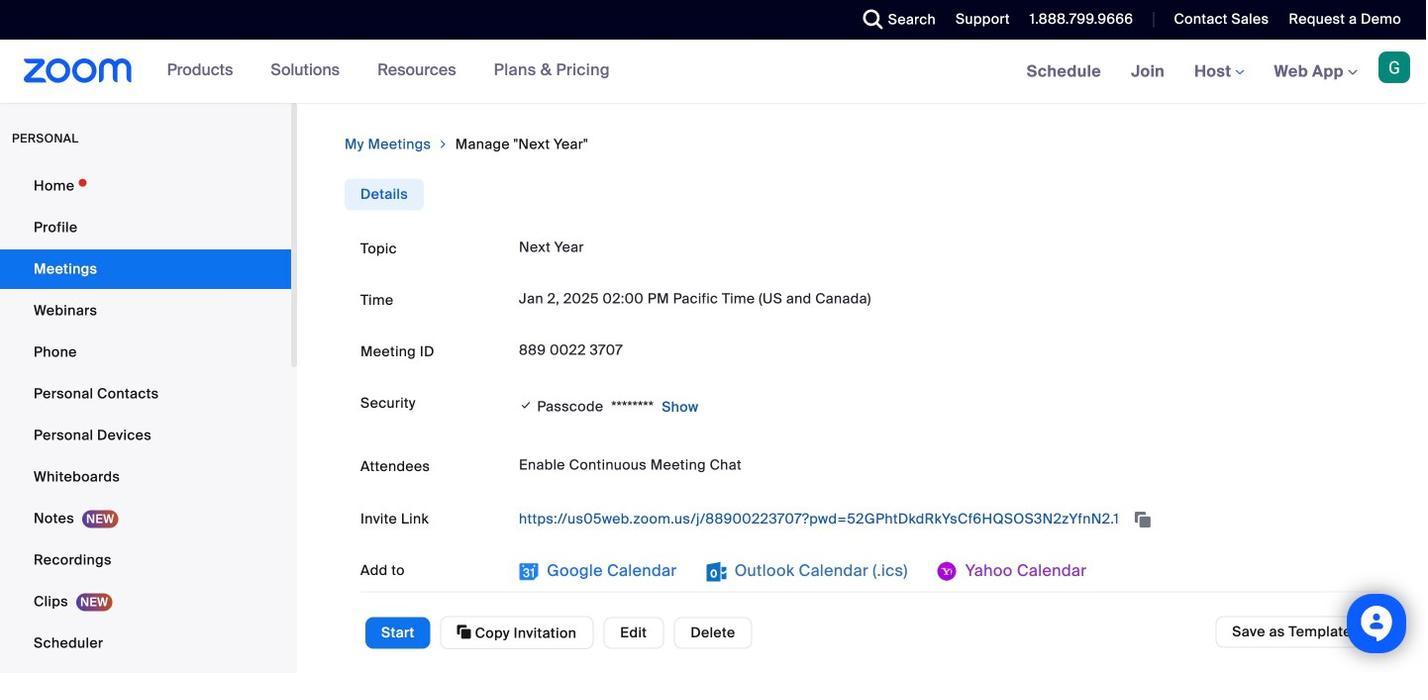 Task type: describe. For each thing, give the bounding box(es) containing it.
add to google calendar image
[[519, 562, 539, 582]]

personal menu menu
[[0, 166, 291, 673]]

profile picture image
[[1379, 51, 1410, 83]]

product information navigation
[[152, 40, 625, 103]]

manage my meeting tab control tab list
[[345, 179, 424, 210]]

checked image
[[519, 395, 533, 415]]

add to yahoo calendar image
[[938, 562, 957, 582]]



Task type: locate. For each thing, give the bounding box(es) containing it.
right image
[[437, 135, 449, 154]]

meetings navigation
[[1012, 40, 1426, 104]]

add to outlook calendar (.ics) image
[[707, 562, 726, 582]]

copy image
[[457, 623, 471, 641]]

zoom logo image
[[24, 58, 132, 83]]

application
[[519, 504, 1363, 535]]

manage next year navigation
[[345, 135, 1379, 155]]

banner
[[0, 40, 1426, 104]]

tab
[[345, 179, 424, 210]]



Task type: vqa. For each thing, say whether or not it's contained in the screenshot.
Manage My Meeting tab control tab list
yes



